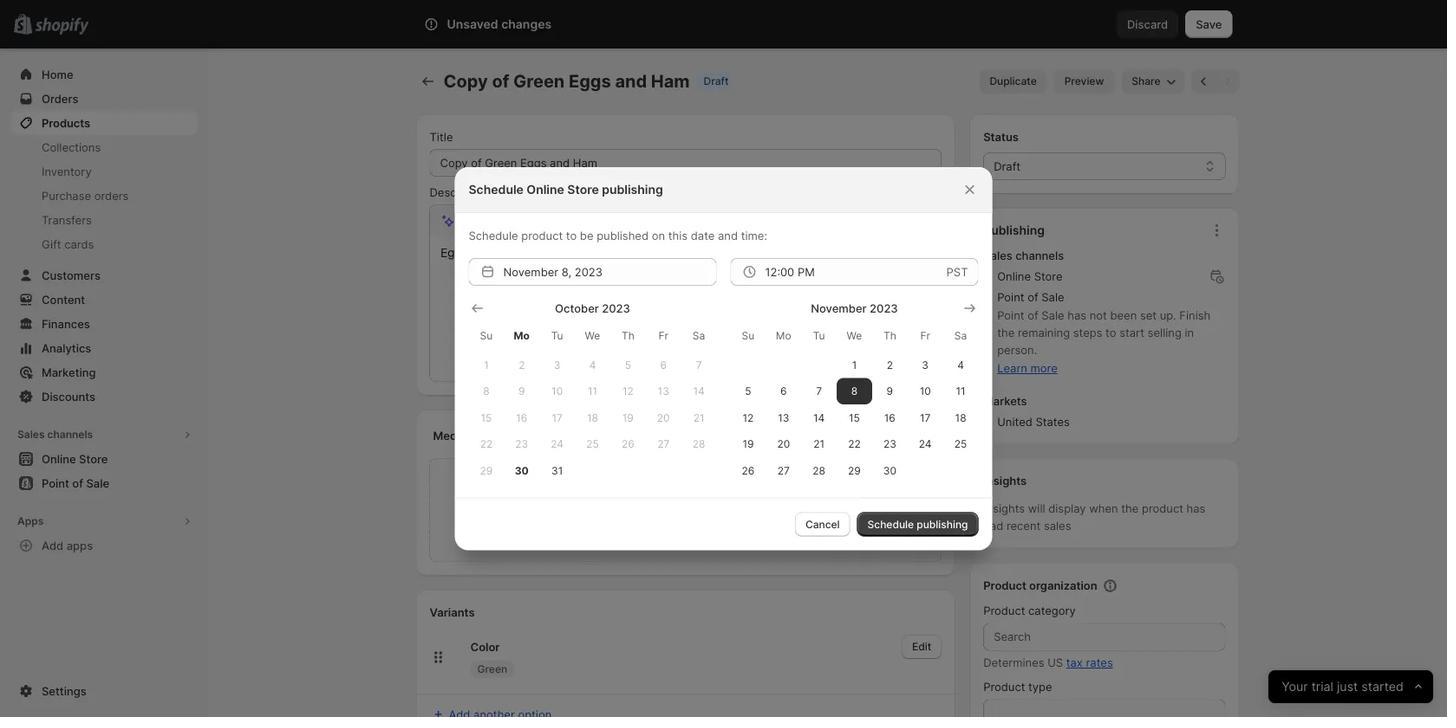 Task type: describe. For each thing, give the bounding box(es) containing it.
shopify image
[[35, 18, 89, 35]]

when
[[1089, 502, 1118, 516]]

6 for the leftmost 6 button
[[660, 359, 667, 371]]

remaining
[[1018, 326, 1070, 340]]

copy of green eggs and ham
[[443, 71, 690, 92]]

preview button
[[1054, 69, 1114, 94]]

steps
[[1073, 326, 1102, 340]]

preview
[[1064, 75, 1104, 88]]

recent
[[1007, 520, 1041, 533]]

tax
[[1066, 657, 1083, 670]]

pst
[[946, 265, 968, 279]]

category
[[1028, 605, 1076, 618]]

1 vertical spatial 27
[[777, 465, 790, 477]]

0 vertical spatial 5
[[625, 359, 631, 371]]

product for product organization
[[983, 580, 1026, 593]]

add
[[42, 539, 64, 553]]

discard
[[1127, 17, 1168, 31]]

cancel button
[[795, 513, 850, 537]]

schedule publishing button
[[857, 513, 978, 537]]

29 for 2nd 29 'button' from right
[[480, 465, 493, 477]]

united states
[[997, 416, 1070, 429]]

2 17 from the left
[[920, 412, 931, 424]]

1 horizontal spatial store
[[1034, 270, 1063, 284]]

0 horizontal spatial 12 button
[[610, 378, 646, 405]]

2 29 button from the left
[[837, 458, 872, 484]]

up.
[[1160, 309, 1176, 323]]

schedule publishing
[[868, 518, 968, 531]]

duplicate button
[[979, 69, 1047, 94]]

tu for november 2023
[[813, 330, 825, 342]]

1 horizontal spatial 21 button
[[801, 431, 837, 458]]

fr for october 2023
[[658, 330, 668, 342]]

1 horizontal spatial 5
[[745, 385, 751, 398]]

apps
[[17, 515, 44, 528]]

1 29 button from the left
[[469, 458, 504, 484]]

1 horizontal spatial 12 button
[[730, 405, 766, 431]]

discounts
[[42, 390, 95, 404]]

1 30 button from the left
[[504, 458, 539, 484]]

1 9 button from the left
[[504, 378, 539, 405]]

home
[[42, 68, 73, 81]]

0 horizontal spatial 20 button
[[646, 405, 681, 431]]

media
[[433, 429, 466, 443]]

collections link
[[10, 135, 198, 160]]

1 15 button from the left
[[469, 405, 504, 431]]

tu for october 2023
[[551, 330, 563, 342]]

point of sale has not been set up. finish the remaining steps to start selling in person. learn more
[[997, 309, 1211, 375]]

1 22 button from the left
[[469, 431, 504, 458]]

1 horizontal spatial 19 button
[[730, 431, 766, 458]]

schedule online store publishing
[[469, 182, 663, 197]]

10 for second '10' button from the left
[[920, 385, 931, 398]]

determines
[[983, 657, 1044, 670]]

transfers
[[42, 213, 92, 227]]

Date (YYYY-MM-DD) text field
[[503, 258, 717, 286]]

2023 for october 2023
[[602, 302, 630, 315]]

search
[[500, 17, 537, 31]]

copy
[[443, 71, 488, 92]]

1 horizontal spatial 27 button
[[766, 458, 801, 484]]

point for point of sale has not been set up. finish the remaining steps to start selling in person. learn more
[[997, 309, 1024, 323]]

to inside the point of sale has not been set up. finish the remaining steps to start selling in person. learn more
[[1106, 326, 1116, 340]]

selling
[[1148, 326, 1182, 340]]

learn
[[997, 362, 1027, 375]]

1 horizontal spatial 20 button
[[766, 431, 801, 458]]

november 2023
[[811, 302, 898, 315]]

product category
[[983, 605, 1076, 618]]

0 horizontal spatial 13 button
[[646, 378, 681, 405]]

settings
[[42, 685, 86, 698]]

wednesday element for october
[[575, 321, 610, 352]]

start
[[1120, 326, 1145, 340]]

0 horizontal spatial 5 button
[[610, 352, 646, 378]]

1 24 from the left
[[551, 438, 564, 451]]

26 for 19
[[742, 465, 755, 477]]

2 9 from the left
[[887, 385, 893, 398]]

18 for first 18 button from left
[[587, 412, 598, 424]]

0 vertical spatial 21
[[693, 412, 704, 424]]

save
[[1196, 17, 1222, 31]]

upload
[[616, 496, 652, 508]]

2 24 button from the left
[[908, 431, 943, 458]]

markets
[[983, 395, 1027, 408]]

determines us tax rates
[[983, 657, 1113, 670]]

1 11 button from the left
[[575, 378, 610, 405]]

draft for copy of green eggs and ham
[[704, 75, 729, 88]]

sales
[[1044, 520, 1071, 533]]

1 25 button from the left
[[575, 431, 610, 458]]

1 horizontal spatial 12
[[743, 412, 754, 424]]

of for point of sale
[[1028, 291, 1038, 304]]

eggs
[[569, 71, 611, 92]]

home link
[[10, 62, 198, 87]]

2 17 button from the left
[[908, 405, 943, 431]]

26 for 25
[[622, 438, 634, 451]]

0 horizontal spatial 21 button
[[681, 405, 717, 431]]

0 horizontal spatial 7 button
[[681, 352, 717, 378]]

1 10 button from the left
[[539, 378, 575, 405]]

1 18 button from the left
[[575, 405, 610, 431]]

1 horizontal spatial green
[[513, 71, 565, 92]]

0 vertical spatial 27
[[657, 438, 670, 451]]

0 vertical spatial 12
[[622, 385, 634, 398]]

0 horizontal spatial and
[[615, 71, 647, 92]]

18 for 1st 18 button from the right
[[955, 412, 966, 424]]

1 16 button from the left
[[504, 405, 539, 431]]

0 horizontal spatial 28 button
[[681, 431, 717, 458]]

we for october
[[585, 330, 600, 342]]

28 for the leftmost 28 "button"
[[693, 438, 705, 451]]

1 button for 5
[[837, 352, 872, 378]]

variants
[[430, 606, 475, 619]]

th for november 2023
[[883, 330, 896, 342]]

1 for 2
[[484, 359, 489, 371]]

united
[[997, 416, 1032, 429]]

gift
[[42, 238, 61, 251]]

upload new
[[616, 496, 675, 508]]

1 8 button from the left
[[469, 378, 504, 405]]

discounts link
[[10, 385, 198, 409]]

0 vertical spatial channels
[[1015, 249, 1064, 263]]

finish
[[1179, 309, 1211, 323]]

product type
[[983, 681, 1052, 694]]

2 23 button from the left
[[872, 431, 908, 458]]

not
[[1090, 309, 1107, 323]]

schedule for schedule product to be published on this date and time:
[[469, 229, 518, 242]]

and inside schedule online store publishing dialog
[[718, 229, 738, 242]]

22 for 2nd 22 button from left
[[848, 438, 861, 451]]

sales inside button
[[17, 429, 45, 441]]

mo for october
[[514, 330, 530, 342]]

30 for 2nd 30 button from left
[[883, 465, 896, 477]]

0 horizontal spatial 19 button
[[610, 405, 646, 431]]

0 horizontal spatial green
[[477, 664, 507, 676]]

grid containing october
[[469, 300, 717, 484]]

0 horizontal spatial 6 button
[[646, 352, 681, 378]]

orders
[[94, 189, 129, 202]]

1 2 button from the left
[[504, 352, 539, 378]]

purchase orders link
[[10, 184, 198, 208]]

more
[[1030, 362, 1058, 375]]

duplicate
[[990, 75, 1037, 88]]

2 3 button from the left
[[908, 352, 943, 378]]

organization
[[1029, 580, 1097, 593]]

2 25 button from the left
[[943, 431, 978, 458]]

apps
[[66, 539, 93, 553]]

display
[[1048, 502, 1086, 516]]

0 horizontal spatial 14 button
[[681, 378, 717, 405]]

3 for 2nd '3' button from left
[[922, 359, 929, 371]]

store inside dialog
[[567, 182, 599, 197]]

23 for 1st 23 button from right
[[883, 438, 896, 451]]

1 vertical spatial 21
[[813, 438, 825, 451]]

status
[[983, 130, 1019, 143]]

th for october 2023
[[622, 330, 634, 342]]

1 horizontal spatial 13 button
[[766, 405, 801, 431]]

type
[[1028, 681, 1052, 694]]

friday element for october 2023
[[646, 321, 681, 352]]

0 vertical spatial sales
[[983, 249, 1013, 263]]

1 vertical spatial 13
[[778, 412, 789, 424]]

us
[[1048, 657, 1063, 670]]

16 for 2nd 16 button from the right
[[516, 412, 527, 424]]

PST text field
[[765, 258, 943, 286]]

gift cards link
[[10, 232, 198, 257]]

schedule online store publishing dialog
[[0, 167, 1447, 551]]

26 button for 25
[[610, 431, 646, 458]]

sale for point of sale has not been set up. finish the remaining steps to start selling in person. learn more
[[1042, 309, 1064, 323]]

be
[[580, 229, 593, 242]]

1 vertical spatial 20
[[777, 438, 790, 451]]

0 vertical spatial 13
[[658, 385, 669, 398]]

grid containing november
[[730, 300, 978, 484]]

1 23 button from the left
[[504, 431, 539, 458]]

0 horizontal spatial 19
[[622, 412, 634, 424]]

1 horizontal spatial online
[[997, 270, 1031, 284]]

new
[[655, 496, 675, 508]]

26 button for 19
[[730, 458, 766, 484]]

the inside the point of sale has not been set up. finish the remaining steps to start selling in person. learn more
[[997, 326, 1015, 340]]

30 for 2nd 30 button from right
[[515, 465, 529, 477]]

1 for 5
[[852, 359, 857, 371]]

2 15 from the left
[[849, 412, 860, 424]]

1 24 button from the left
[[539, 431, 575, 458]]

october
[[555, 302, 599, 315]]

1 horizontal spatial 5 button
[[730, 378, 766, 405]]

learn more link
[[997, 362, 1058, 375]]

title
[[430, 130, 453, 143]]

draft for status
[[994, 160, 1021, 173]]

online inside dialog
[[527, 182, 564, 197]]

purchase
[[42, 189, 91, 202]]

2 18 button from the left
[[943, 405, 978, 431]]

1 15 from the left
[[481, 412, 492, 424]]

sale for point of sale
[[1042, 291, 1064, 304]]

sales channels button
[[10, 423, 198, 447]]

1 horizontal spatial 7 button
[[801, 378, 837, 405]]

person.
[[997, 344, 1037, 357]]

2 11 button from the left
[[943, 378, 978, 405]]

0 horizontal spatial 27 button
[[646, 431, 681, 458]]

been
[[1110, 309, 1137, 323]]

1 horizontal spatial 14 button
[[801, 405, 837, 431]]

11 for 1st 11 "button" from right
[[956, 385, 966, 398]]

0 vertical spatial sales channels
[[983, 249, 1064, 263]]

2 2 button from the left
[[872, 352, 908, 378]]

2 24 from the left
[[919, 438, 932, 451]]

the inside insights will display when the product has had recent sales
[[1121, 502, 1139, 516]]



Task type: locate. For each thing, give the bounding box(es) containing it.
1 sale from the top
[[1042, 291, 1064, 304]]

monday element
[[504, 321, 539, 352], [766, 321, 801, 352]]

wednesday element down november 2023
[[837, 321, 872, 352]]

2 wednesday element from the left
[[837, 321, 872, 352]]

sales channels up 'online store'
[[983, 249, 1064, 263]]

1 thursday element from the left
[[610, 321, 646, 352]]

1 horizontal spatial 30 button
[[872, 458, 908, 484]]

schedule product to be published on this date and time:
[[469, 229, 767, 242]]

settings link
[[10, 680, 198, 704]]

2 su from the left
[[742, 330, 755, 342]]

add apps
[[42, 539, 93, 553]]

22 for 2nd 22 button from the right
[[480, 438, 493, 451]]

0 horizontal spatial 25
[[586, 438, 599, 451]]

time:
[[741, 229, 767, 242]]

7 for leftmost 7 'button'
[[696, 359, 702, 371]]

publishing inside button
[[917, 518, 968, 531]]

1 button
[[469, 352, 504, 378], [837, 352, 872, 378]]

1 horizontal spatial 22 button
[[837, 431, 872, 458]]

10 button up 31 at left bottom
[[539, 378, 575, 405]]

25 for 1st 25 'button' from the right
[[954, 438, 967, 451]]

2 9 button from the left
[[872, 378, 908, 405]]

thursday element for november 2023
[[872, 321, 908, 352]]

sale inside the point of sale has not been set up. finish the remaining steps to start selling in person. learn more
[[1042, 309, 1064, 323]]

2 vertical spatial of
[[1028, 309, 1038, 323]]

2 product from the top
[[983, 605, 1025, 618]]

save button
[[1185, 10, 1232, 38]]

23 for 1st 23 button from left
[[515, 438, 528, 451]]

0 horizontal spatial mo
[[514, 330, 530, 342]]

0 horizontal spatial friday element
[[646, 321, 681, 352]]

product inside schedule online store publishing dialog
[[521, 229, 563, 242]]

22 button
[[469, 431, 504, 458], [837, 431, 872, 458]]

on
[[652, 229, 665, 242]]

1 horizontal spatial 2 button
[[872, 352, 908, 378]]

24 up schedule publishing
[[919, 438, 932, 451]]

1 su from the left
[[480, 330, 493, 342]]

0 horizontal spatial 1
[[484, 359, 489, 371]]

29 left 31 at left bottom
[[480, 465, 493, 477]]

0 horizontal spatial 11 button
[[575, 378, 610, 405]]

0 horizontal spatial sales
[[17, 429, 45, 441]]

had
[[983, 520, 1003, 533]]

14
[[693, 385, 705, 398], [813, 412, 825, 424]]

channels down 'discounts'
[[47, 429, 93, 441]]

29 for 2nd 29 'button' from the left
[[848, 465, 861, 477]]

1 vertical spatial 19
[[743, 438, 754, 451]]

0 horizontal spatial saturday element
[[681, 321, 717, 352]]

1 product from the top
[[983, 580, 1026, 593]]

point inside the point of sale has not been set up. finish the remaining steps to start selling in person. learn more
[[997, 309, 1024, 323]]

1 vertical spatial channels
[[47, 429, 93, 441]]

su
[[480, 330, 493, 342], [742, 330, 755, 342]]

1 horizontal spatial 1 button
[[837, 352, 872, 378]]

13
[[658, 385, 669, 398], [778, 412, 789, 424]]

24 up 31 at left bottom
[[551, 438, 564, 451]]

to
[[566, 229, 577, 242], [1106, 326, 1116, 340]]

1 1 button from the left
[[469, 352, 504, 378]]

draft right ham
[[704, 75, 729, 88]]

27 button up cancel "button"
[[766, 458, 801, 484]]

online store
[[997, 270, 1063, 284]]

10 left 'markets'
[[920, 385, 931, 398]]

2 10 from the left
[[920, 385, 931, 398]]

insights for insights will display when the product has had recent sales
[[983, 502, 1025, 516]]

2 4 button from the left
[[943, 352, 978, 378]]

1 friday element from the left
[[646, 321, 681, 352]]

online
[[527, 182, 564, 197], [997, 270, 1031, 284]]

0 horizontal spatial 13
[[658, 385, 669, 398]]

1 25 from the left
[[586, 438, 599, 451]]

2 10 button from the left
[[908, 378, 943, 405]]

30 up schedule publishing
[[883, 465, 896, 477]]

3 button
[[539, 352, 575, 378], [908, 352, 943, 378]]

tuesday element for october
[[539, 321, 575, 352]]

in
[[1185, 326, 1194, 340]]

0 horizontal spatial publishing
[[602, 182, 663, 197]]

product organization
[[983, 580, 1097, 593]]

1 saturday element from the left
[[681, 321, 717, 352]]

0 horizontal spatial has
[[1067, 309, 1086, 323]]

insights inside insights will display when the product has had recent sales
[[983, 502, 1025, 516]]

sunday element
[[469, 321, 504, 352], [730, 321, 766, 352]]

product inside insights will display when the product has had recent sales
[[1142, 502, 1183, 516]]

1 29 from the left
[[480, 465, 493, 477]]

product right when
[[1142, 502, 1183, 516]]

sales channels inside button
[[17, 429, 93, 441]]

schedule for schedule online store publishing
[[469, 182, 524, 197]]

2 16 button from the left
[[872, 405, 908, 431]]

of down 'online store'
[[1028, 291, 1038, 304]]

2 th from the left
[[883, 330, 896, 342]]

1 monday element from the left
[[504, 321, 539, 352]]

2 1 from the left
[[852, 359, 857, 371]]

has
[[1067, 309, 1086, 323], [1187, 502, 1205, 516]]

product
[[521, 229, 563, 242], [1142, 502, 1183, 516]]

18 button up 31 button
[[575, 405, 610, 431]]

30 left 31 button
[[515, 465, 529, 477]]

su for october
[[480, 330, 493, 342]]

2 2 from the left
[[887, 359, 893, 371]]

discard button
[[1117, 10, 1179, 38]]

11 button down "october 2023"
[[575, 378, 610, 405]]

tu down november on the top right of page
[[813, 330, 825, 342]]

1 horizontal spatial fr
[[920, 330, 930, 342]]

0 vertical spatial insights
[[983, 475, 1027, 488]]

1 8 from the left
[[483, 385, 490, 398]]

1 sa from the left
[[693, 330, 705, 342]]

29 button up cancel
[[837, 458, 872, 484]]

19
[[622, 412, 634, 424], [743, 438, 754, 451]]

0 horizontal spatial 12
[[622, 385, 634, 398]]

2 8 from the left
[[851, 385, 858, 398]]

product down the "determines"
[[983, 681, 1025, 694]]

2 point from the top
[[997, 309, 1024, 323]]

point down 'online store'
[[997, 291, 1024, 304]]

0 horizontal spatial the
[[997, 326, 1015, 340]]

1 vertical spatial the
[[1121, 502, 1139, 516]]

sa for october 2023
[[693, 330, 705, 342]]

1 horizontal spatial 6 button
[[766, 378, 801, 405]]

2 saturday element from the left
[[943, 321, 978, 352]]

2 for first the 2 button
[[519, 359, 525, 371]]

1 horizontal spatial 25
[[954, 438, 967, 451]]

1 22 from the left
[[480, 438, 493, 451]]

23 up schedule publishing
[[883, 438, 896, 451]]

23 button right media
[[504, 431, 539, 458]]

thursday element
[[610, 321, 646, 352], [872, 321, 908, 352]]

30 button
[[504, 458, 539, 484], [872, 458, 908, 484]]

tuesday element down october on the top
[[539, 321, 575, 352]]

2 30 from the left
[[883, 465, 896, 477]]

product for product category
[[983, 605, 1025, 618]]

11
[[588, 385, 597, 398], [956, 385, 966, 398]]

0 horizontal spatial 24
[[551, 438, 564, 451]]

published
[[597, 229, 649, 242]]

wednesday element for november
[[837, 321, 872, 352]]

schedule for schedule publishing
[[868, 518, 914, 531]]

sales channels down 'discounts'
[[17, 429, 93, 441]]

14 button
[[681, 378, 717, 405], [801, 405, 837, 431]]

changes
[[501, 17, 552, 32]]

grid
[[469, 300, 717, 484], [730, 300, 978, 484]]

saturday element
[[681, 321, 717, 352], [943, 321, 978, 352]]

1 17 from the left
[[552, 412, 563, 424]]

0 horizontal spatial 16 button
[[504, 405, 539, 431]]

schedule inside button
[[868, 518, 914, 531]]

1 horizontal spatial 9
[[887, 385, 893, 398]]

2 3 from the left
[[922, 359, 929, 371]]

2023 for november 2023
[[870, 302, 898, 315]]

1 tu from the left
[[551, 330, 563, 342]]

0 horizontal spatial store
[[567, 182, 599, 197]]

0 horizontal spatial sa
[[693, 330, 705, 342]]

unsaved
[[447, 17, 498, 32]]

friday element for november 2023
[[908, 321, 943, 352]]

monday element for october
[[504, 321, 539, 352]]

29 up cancel "button"
[[848, 465, 861, 477]]

will
[[1028, 502, 1045, 516]]

1 horizontal spatial 28 button
[[801, 458, 837, 484]]

16
[[516, 412, 527, 424], [884, 412, 896, 424]]

2 16 from the left
[[884, 412, 896, 424]]

gift cards
[[42, 238, 94, 251]]

1 horizontal spatial 23 button
[[872, 431, 908, 458]]

store up point of sale
[[1034, 270, 1063, 284]]

november
[[811, 302, 867, 315]]

thursday element for october 2023
[[610, 321, 646, 352]]

22 up cancel "button"
[[848, 438, 861, 451]]

1 horizontal spatial we
[[847, 330, 862, 342]]

su for november
[[742, 330, 755, 342]]

26
[[622, 438, 634, 451], [742, 465, 755, 477]]

1 horizontal spatial 1
[[852, 359, 857, 371]]

20
[[657, 412, 670, 424], [777, 438, 790, 451]]

0 horizontal spatial 2
[[519, 359, 525, 371]]

description
[[430, 186, 490, 199]]

and left ham
[[615, 71, 647, 92]]

product up the product category
[[983, 580, 1026, 593]]

25 for 1st 25 'button'
[[586, 438, 599, 451]]

transfers link
[[10, 208, 198, 232]]

green down color
[[477, 664, 507, 676]]

30 button left 31 at left bottom
[[504, 458, 539, 484]]

23 right media
[[515, 438, 528, 451]]

online up point of sale
[[997, 270, 1031, 284]]

28 for 28 "button" to the right
[[813, 465, 825, 477]]

collections
[[42, 140, 101, 154]]

2 30 button from the left
[[872, 458, 908, 484]]

we for november
[[847, 330, 862, 342]]

draft down status
[[994, 160, 1021, 173]]

2023 down date (yyyy-mm-dd) text field
[[602, 302, 630, 315]]

we down november 2023
[[847, 330, 862, 342]]

1 vertical spatial 14
[[813, 412, 825, 424]]

1 10 from the left
[[552, 385, 563, 398]]

channels up 'online store'
[[1015, 249, 1064, 263]]

28 button up cancel
[[801, 458, 837, 484]]

0 horizontal spatial sunday element
[[469, 321, 504, 352]]

product for product type
[[983, 681, 1025, 694]]

0 vertical spatial product
[[521, 229, 563, 242]]

has inside insights will display when the product has had recent sales
[[1187, 502, 1205, 516]]

2 15 button from the left
[[837, 405, 872, 431]]

of for copy of green eggs and ham
[[492, 71, 509, 92]]

1 horizontal spatial 25 button
[[943, 431, 978, 458]]

sales down 'discounts'
[[17, 429, 45, 441]]

2 22 button from the left
[[837, 431, 872, 458]]

2 thursday element from the left
[[872, 321, 908, 352]]

4 button left learn in the right bottom of the page
[[943, 352, 978, 378]]

has inside the point of sale has not been set up. finish the remaining steps to start selling in person. learn more
[[1067, 309, 1086, 323]]

22 right media
[[480, 438, 493, 451]]

10 button
[[539, 378, 575, 405], [908, 378, 943, 405]]

25 button
[[575, 431, 610, 458], [943, 431, 978, 458]]

tuesday element for november
[[801, 321, 837, 352]]

25
[[586, 438, 599, 451], [954, 438, 967, 451]]

ham
[[651, 71, 690, 92]]

2 for 2nd the 2 button from the left
[[887, 359, 893, 371]]

1 tuesday element from the left
[[539, 321, 575, 352]]

4 button down "october 2023"
[[575, 352, 610, 378]]

2 sale from the top
[[1042, 309, 1064, 323]]

1 9 from the left
[[519, 385, 525, 398]]

2 button
[[504, 352, 539, 378], [872, 352, 908, 378]]

2 18 from the left
[[955, 412, 966, 424]]

0 horizontal spatial 8
[[483, 385, 490, 398]]

of right the copy
[[492, 71, 509, 92]]

1 vertical spatial has
[[1187, 502, 1205, 516]]

2 29 from the left
[[848, 465, 861, 477]]

1 horizontal spatial thursday element
[[872, 321, 908, 352]]

insights will display when the product has had recent sales
[[983, 502, 1205, 533]]

4 left learn in the right bottom of the page
[[957, 359, 964, 371]]

1 horizontal spatial 3 button
[[908, 352, 943, 378]]

to left be
[[566, 229, 577, 242]]

2023
[[602, 302, 630, 315], [870, 302, 898, 315]]

tax rates link
[[1066, 657, 1113, 670]]

17 button left 'markets'
[[908, 405, 943, 431]]

1 3 button from the left
[[539, 352, 575, 378]]

11 for first 11 "button"
[[588, 385, 597, 398]]

1 horizontal spatial mo
[[776, 330, 791, 342]]

0 horizontal spatial 25 button
[[575, 431, 610, 458]]

0 horizontal spatial 1 button
[[469, 352, 504, 378]]

1 vertical spatial online
[[997, 270, 1031, 284]]

14 for right the 14 button
[[813, 412, 825, 424]]

17
[[552, 412, 563, 424], [920, 412, 931, 424]]

0 horizontal spatial 5
[[625, 359, 631, 371]]

th down november 2023
[[883, 330, 896, 342]]

of inside the point of sale has not been set up. finish the remaining steps to start selling in person. learn more
[[1028, 309, 1038, 323]]

unsaved changes
[[447, 17, 552, 32]]

sales channels
[[983, 249, 1064, 263], [17, 429, 93, 441]]

3 for 2nd '3' button from the right
[[554, 359, 560, 371]]

28 button up upload new button
[[681, 431, 717, 458]]

14 for the left the 14 button
[[693, 385, 705, 398]]

6
[[660, 359, 667, 371], [780, 385, 787, 398]]

th down "october 2023"
[[622, 330, 634, 342]]

sunday element for october
[[469, 321, 504, 352]]

11 down "october 2023"
[[588, 385, 597, 398]]

10 up 31 at left bottom
[[552, 385, 563, 398]]

0 horizontal spatial 23 button
[[504, 431, 539, 458]]

wednesday element
[[575, 321, 610, 352], [837, 321, 872, 352]]

apps button
[[10, 510, 198, 534]]

product down product organization
[[983, 605, 1025, 618]]

4
[[589, 359, 596, 371], [957, 359, 964, 371]]

1 horizontal spatial grid
[[730, 300, 978, 484]]

2 vertical spatial product
[[983, 681, 1025, 694]]

23 button up schedule publishing
[[872, 431, 908, 458]]

of down point of sale
[[1028, 309, 1038, 323]]

0 vertical spatial 28
[[693, 438, 705, 451]]

1 horizontal spatial product
[[1142, 502, 1183, 516]]

product left be
[[521, 229, 563, 242]]

1 horizontal spatial 4 button
[[943, 352, 978, 378]]

2 25 from the left
[[954, 438, 967, 451]]

insights for insights
[[983, 475, 1027, 488]]

0 vertical spatial sale
[[1042, 291, 1064, 304]]

2 4 from the left
[[957, 359, 964, 371]]

and right date
[[718, 229, 738, 242]]

1 insights from the top
[[983, 475, 1027, 488]]

1 button for 2
[[469, 352, 504, 378]]

0 horizontal spatial wednesday element
[[575, 321, 610, 352]]

0 horizontal spatial 8 button
[[469, 378, 504, 405]]

thursday element down "october 2023"
[[610, 321, 646, 352]]

22 button right media
[[469, 431, 504, 458]]

2 tu from the left
[[813, 330, 825, 342]]

inventory link
[[10, 160, 198, 184]]

1 4 from the left
[[589, 359, 596, 371]]

1 horizontal spatial sales channels
[[983, 249, 1064, 263]]

the right when
[[1121, 502, 1139, 516]]

0 horizontal spatial 2 button
[[504, 352, 539, 378]]

inventory
[[42, 165, 92, 178]]

0 horizontal spatial online
[[527, 182, 564, 197]]

17 button
[[539, 405, 575, 431], [908, 405, 943, 431]]

24 button
[[539, 431, 575, 458], [908, 431, 943, 458]]

purchase orders
[[42, 189, 129, 202]]

point of sale
[[997, 291, 1064, 304]]

sales down 'publishing'
[[983, 249, 1013, 263]]

0 horizontal spatial tuesday element
[[539, 321, 575, 352]]

2 2023 from the left
[[870, 302, 898, 315]]

saturday element for november 2023
[[943, 321, 978, 352]]

of for point of sale has not been set up. finish the remaining steps to start selling in person. learn more
[[1028, 309, 1038, 323]]

products link
[[10, 111, 198, 135]]

28
[[693, 438, 705, 451], [813, 465, 825, 477]]

2 we from the left
[[847, 330, 862, 342]]

8 button
[[469, 378, 504, 405], [837, 378, 872, 405]]

cards
[[64, 238, 94, 251]]

add apps button
[[10, 534, 198, 558]]

online right description
[[527, 182, 564, 197]]

the up person.
[[997, 326, 1015, 340]]

1 horizontal spatial wednesday element
[[837, 321, 872, 352]]

3 product from the top
[[983, 681, 1025, 694]]

7 for 7 'button' to the right
[[816, 385, 822, 398]]

store up be
[[567, 182, 599, 197]]

0 horizontal spatial 27
[[657, 438, 670, 451]]

10 button left 'markets'
[[908, 378, 943, 405]]

1 horizontal spatial sa
[[954, 330, 967, 342]]

sale down 'online store'
[[1042, 291, 1064, 304]]

2 22 from the left
[[848, 438, 861, 451]]

1 horizontal spatial 14
[[813, 412, 825, 424]]

2 friday element from the left
[[908, 321, 943, 352]]

1 horizontal spatial draft
[[994, 160, 1021, 173]]

0 horizontal spatial to
[[566, 229, 577, 242]]

0 vertical spatial green
[[513, 71, 565, 92]]

mo for november
[[776, 330, 791, 342]]

5 button
[[610, 352, 646, 378], [730, 378, 766, 405]]

27
[[657, 438, 670, 451], [777, 465, 790, 477]]

0 vertical spatial 26
[[622, 438, 634, 451]]

2 8 button from the left
[[837, 378, 872, 405]]

wednesday element down "october 2023"
[[575, 321, 610, 352]]

point down point of sale
[[997, 309, 1024, 323]]

1 horizontal spatial publishing
[[917, 518, 968, 531]]

11 left 'markets'
[[956, 385, 966, 398]]

thursday element down november 2023
[[872, 321, 908, 352]]

1 3 from the left
[[554, 359, 560, 371]]

2 grid from the left
[[730, 300, 978, 484]]

22 button up cancel
[[837, 431, 872, 458]]

1 4 button from the left
[[575, 352, 610, 378]]

17 button up 31 at left bottom
[[539, 405, 575, 431]]

monday element for november
[[766, 321, 801, 352]]

2 insights from the top
[[983, 502, 1025, 516]]

publishing up published
[[602, 182, 663, 197]]

1 horizontal spatial 11 button
[[943, 378, 978, 405]]

1 2 from the left
[[519, 359, 525, 371]]

24 button up 31 at left bottom
[[539, 431, 575, 458]]

2 1 button from the left
[[837, 352, 872, 378]]

8
[[483, 385, 490, 398], [851, 385, 858, 398]]

30 button up schedule publishing
[[872, 458, 908, 484]]

1 23 from the left
[[515, 438, 528, 451]]

0 horizontal spatial 20
[[657, 412, 670, 424]]

mo
[[514, 330, 530, 342], [776, 330, 791, 342]]

2023 right november on the top right of page
[[870, 302, 898, 315]]

29 button left 31 at left bottom
[[469, 458, 504, 484]]

sale up remaining
[[1042, 309, 1064, 323]]

1 th from the left
[[622, 330, 634, 342]]

channels inside button
[[47, 429, 93, 441]]

1 horizontal spatial th
[[883, 330, 896, 342]]

tu down october on the top
[[551, 330, 563, 342]]

10 for 2nd '10' button from the right
[[552, 385, 563, 398]]

1 horizontal spatial 20
[[777, 438, 790, 451]]

1 vertical spatial product
[[1142, 502, 1183, 516]]

1 11 from the left
[[588, 385, 597, 398]]

publishing left had
[[917, 518, 968, 531]]

1 18 from the left
[[587, 412, 598, 424]]

2 monday element from the left
[[766, 321, 801, 352]]

sa for november 2023
[[954, 330, 967, 342]]

1 vertical spatial point
[[997, 309, 1024, 323]]

4 button
[[575, 352, 610, 378], [943, 352, 978, 378]]

27 button up new
[[646, 431, 681, 458]]

1 vertical spatial and
[[718, 229, 738, 242]]

we down "october 2023"
[[585, 330, 600, 342]]

green left eggs on the top left of the page
[[513, 71, 565, 92]]

1 fr from the left
[[658, 330, 668, 342]]

1 horizontal spatial 8
[[851, 385, 858, 398]]

1 30 from the left
[[515, 465, 529, 477]]

states
[[1036, 416, 1070, 429]]

6 button
[[646, 352, 681, 378], [766, 378, 801, 405]]

1 horizontal spatial 13
[[778, 412, 789, 424]]

1 horizontal spatial tuesday element
[[801, 321, 837, 352]]

fr for november 2023
[[920, 330, 930, 342]]

to inside dialog
[[566, 229, 577, 242]]

1 1 from the left
[[484, 359, 489, 371]]

friday element
[[646, 321, 681, 352], [908, 321, 943, 352]]

rates
[[1086, 657, 1113, 670]]

tuesday element down november on the top right of page
[[801, 321, 837, 352]]

6 for the rightmost 6 button
[[780, 385, 787, 398]]

16 for second 16 button from the left
[[884, 412, 896, 424]]

1 2023 from the left
[[602, 302, 630, 315]]

24 button up schedule publishing
[[908, 431, 943, 458]]

color
[[470, 641, 500, 654]]

1 horizontal spatial 27
[[777, 465, 790, 477]]

tuesday element
[[539, 321, 575, 352], [801, 321, 837, 352]]

2 11 from the left
[[956, 385, 966, 398]]

1 wednesday element from the left
[[575, 321, 610, 352]]

cancel
[[805, 518, 840, 531]]

the
[[997, 326, 1015, 340], [1121, 502, 1139, 516]]

5
[[625, 359, 631, 371], [745, 385, 751, 398]]

1 vertical spatial 28
[[813, 465, 825, 477]]

sa
[[693, 330, 705, 342], [954, 330, 967, 342]]

0 vertical spatial 20
[[657, 412, 670, 424]]

4 down "october 2023"
[[589, 359, 596, 371]]

24
[[551, 438, 564, 451], [919, 438, 932, 451]]

to left start
[[1106, 326, 1116, 340]]

1 horizontal spatial the
[[1121, 502, 1139, 516]]

16 button
[[504, 405, 539, 431], [872, 405, 908, 431]]

1 point from the top
[[997, 291, 1024, 304]]

publishing
[[602, 182, 663, 197], [917, 518, 968, 531]]

2 fr from the left
[[920, 330, 930, 342]]

1 17 button from the left
[[539, 405, 575, 431]]

1 mo from the left
[[514, 330, 530, 342]]

saturday element for october 2023
[[681, 321, 717, 352]]

2 tuesday element from the left
[[801, 321, 837, 352]]

22
[[480, 438, 493, 451], [848, 438, 861, 451]]

0 horizontal spatial 22
[[480, 438, 493, 451]]

0 horizontal spatial 7
[[696, 359, 702, 371]]

sunday element for november
[[730, 321, 766, 352]]

point for point of sale
[[997, 291, 1024, 304]]

11 button left 'markets'
[[943, 378, 978, 405]]

18 button left 'markets'
[[943, 405, 978, 431]]

0 vertical spatial 6
[[660, 359, 667, 371]]



Task type: vqa. For each thing, say whether or not it's contained in the screenshot.
the Online Store image
no



